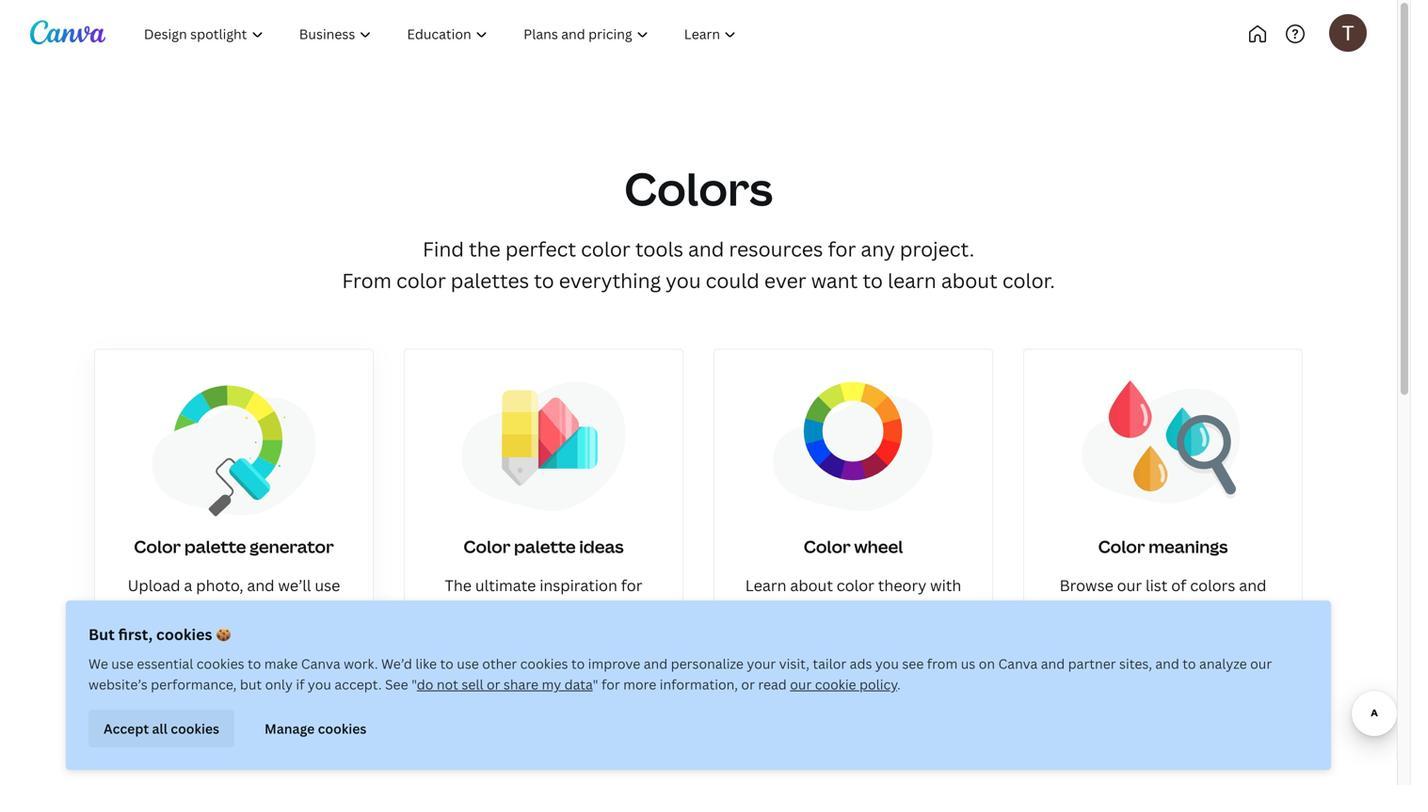 Task type: vqa. For each thing, say whether or not it's contained in the screenshot.


Task type: describe. For each thing, give the bounding box(es) containing it.
read
[[758, 676, 787, 694]]

palette for ideas
[[514, 535, 576, 558]]

meanings
[[1149, 535, 1228, 558]]

any
[[861, 235, 895, 262]]

color inside browse our list of colors and learn about color meanings.
[[1150, 599, 1188, 620]]

and inside find the perfect color tools and resources for any project. from color palettes to everything you could ever want to learn about color.
[[688, 235, 725, 262]]

2 canva from the left
[[999, 655, 1038, 673]]

color up everything
[[581, 235, 631, 262]]

to down "perfect"
[[534, 267, 554, 294]]

ideas
[[579, 535, 624, 558]]

color for color wheel
[[804, 535, 851, 558]]

combinations.
[[546, 599, 649, 620]]

generator
[[250, 535, 334, 558]]

cookies inside manage cookies button
[[318, 720, 367, 738]]

create
[[235, 599, 281, 620]]

the inside upload a photo, and we'll use the hues to create your palette.
[[150, 599, 174, 620]]

resources
[[729, 235, 823, 262]]

and inside upload a photo, and we'll use the hues to create your palette.
[[247, 575, 275, 596]]

2 " from the left
[[593, 676, 599, 694]]

my
[[542, 676, 561, 694]]

manage
[[265, 720, 315, 738]]

us
[[961, 655, 976, 673]]

share
[[504, 676, 539, 694]]

to down any
[[863, 267, 883, 294]]

and left 'partner'
[[1041, 655, 1065, 673]]

learn about color theory with this interactive tool.
[[746, 575, 962, 620]]

accept all cookies
[[104, 720, 219, 738]]

the ultimate inspiration for stunning color combinations.
[[438, 575, 649, 620]]

color for color palette ideas
[[464, 535, 511, 558]]

to up but
[[248, 655, 261, 673]]

learn
[[746, 575, 787, 596]]

work.
[[344, 655, 378, 673]]

and right the sites,
[[1156, 655, 1180, 673]]

for inside find the perfect color tools and resources for any project. from color palettes to everything you could ever want to learn about color.
[[828, 235, 856, 262]]

🍪
[[216, 624, 231, 645]]

cookies up my
[[520, 655, 568, 673]]

make
[[264, 655, 298, 673]]

wheel
[[854, 535, 903, 558]]

palette for generator
[[184, 535, 246, 558]]

color inside learn about color theory with this interactive tool.
[[837, 575, 875, 596]]

more
[[624, 676, 657, 694]]

we
[[89, 655, 108, 673]]

project.
[[900, 235, 975, 262]]

ultimate
[[475, 575, 536, 596]]

of
[[1172, 575, 1187, 596]]

first,
[[118, 624, 153, 645]]

all
[[152, 720, 168, 738]]

our cookie policy link
[[790, 676, 898, 694]]

color.
[[1003, 267, 1055, 294]]

policy
[[860, 676, 898, 694]]

data
[[565, 676, 593, 694]]

like
[[416, 655, 437, 673]]

but
[[89, 624, 115, 645]]

tools
[[636, 235, 684, 262]]

on
[[979, 655, 995, 673]]

perfect
[[506, 235, 576, 262]]

find the perfect color tools and resources for any project. from color palettes to everything you could ever want to learn about color.
[[342, 235, 1055, 294]]

other
[[482, 655, 517, 673]]

interactive
[[811, 599, 890, 620]]

to left analyze
[[1183, 655, 1197, 673]]

you inside find the perfect color tools and resources for any project. from color palettes to everything you could ever want to learn about color.
[[666, 267, 701, 294]]

manage cookies
[[265, 720, 367, 738]]

theory
[[878, 575, 927, 596]]

partner
[[1069, 655, 1116, 673]]

color palette generator
[[134, 535, 334, 558]]

find
[[423, 235, 464, 262]]

from
[[342, 267, 392, 294]]

upload a photo, and we'll use the hues to create your palette.
[[128, 575, 340, 644]]

this
[[781, 599, 808, 620]]

want
[[812, 267, 858, 294]]

if
[[296, 676, 305, 694]]

colors
[[624, 157, 773, 219]]

and inside browse our list of colors and learn about color meanings.
[[1240, 575, 1267, 596]]

color down find
[[397, 267, 446, 294]]

everything
[[559, 267, 661, 294]]

palette.
[[206, 624, 262, 644]]

website's
[[89, 676, 148, 694]]

browse our list of colors and learn about color meanings.
[[1060, 575, 1267, 620]]

2 vertical spatial you
[[308, 676, 331, 694]]

our inside we use essential cookies to make canva work. we'd like to use other cookies to improve and personalize your visit, tailor ads you see from us on canva and partner sites, and to analyze our website's performance, but only if you accept. see "
[[1251, 655, 1272, 673]]

we'll
[[278, 575, 311, 596]]

2 or from the left
[[742, 676, 755, 694]]

photo,
[[196, 575, 243, 596]]

color palette ideas
[[464, 535, 624, 558]]

list
[[1146, 575, 1168, 596]]

not
[[437, 676, 459, 694]]

a
[[184, 575, 192, 596]]



Task type: locate. For each thing, give the bounding box(es) containing it.
improve
[[588, 655, 641, 673]]

1 horizontal spatial you
[[666, 267, 701, 294]]

color for color meanings
[[1099, 535, 1146, 558]]

analyze
[[1200, 655, 1248, 673]]

1 horizontal spatial learn
[[1063, 599, 1100, 620]]

color meanings
[[1099, 535, 1228, 558]]

use up website's
[[111, 655, 134, 673]]

meanings.
[[1191, 599, 1264, 620]]

learn inside browse our list of colors and learn about color meanings.
[[1063, 599, 1100, 620]]

or
[[487, 676, 500, 694], [742, 676, 755, 694]]

our left list in the right of the page
[[1118, 575, 1142, 596]]

to down photo,
[[216, 599, 231, 620]]

color wheel
[[804, 535, 903, 558]]

0 horizontal spatial palette
[[184, 535, 246, 558]]

0 horizontal spatial the
[[150, 599, 174, 620]]

about down list in the right of the page
[[1103, 599, 1146, 620]]

cookies down 🍪
[[197, 655, 244, 673]]

accept.
[[335, 676, 382, 694]]

to right like
[[440, 655, 454, 673]]

your
[[285, 599, 318, 620], [747, 655, 776, 673]]

1 horizontal spatial our
[[1118, 575, 1142, 596]]

ads
[[850, 655, 872, 673]]

color for color palette generator
[[134, 535, 181, 558]]

the inside find the perfect color tools and resources for any project. from color palettes to everything you could ever want to learn about color.
[[469, 235, 501, 262]]

color down ultimate
[[505, 599, 543, 620]]

about inside browse our list of colors and learn about color meanings.
[[1103, 599, 1146, 620]]

our down visit,
[[790, 676, 812, 694]]

color
[[581, 235, 631, 262], [397, 267, 446, 294], [837, 575, 875, 596], [505, 599, 543, 620], [1150, 599, 1188, 620]]

1 horizontal spatial or
[[742, 676, 755, 694]]

inspiration
[[540, 575, 618, 596]]

about inside find the perfect color tools and resources for any project. from color palettes to everything you could ever want to learn about color.
[[942, 267, 998, 294]]

performance,
[[151, 676, 237, 694]]

the up but first, cookies 🍪
[[150, 599, 174, 620]]

learn down project.
[[888, 267, 937, 294]]

cookie
[[815, 676, 857, 694]]

tailor
[[813, 655, 847, 673]]

1 palette from the left
[[184, 535, 246, 558]]

canva up if at the left bottom of page
[[301, 655, 341, 673]]

.
[[898, 676, 901, 694]]

color up ultimate
[[464, 535, 511, 558]]

0 vertical spatial your
[[285, 599, 318, 620]]

accept all cookies button
[[89, 710, 235, 748]]

2 horizontal spatial you
[[876, 655, 899, 673]]

learn
[[888, 267, 937, 294], [1063, 599, 1100, 620]]

2 color from the left
[[464, 535, 511, 558]]

accept
[[104, 720, 149, 738]]

0 vertical spatial our
[[1118, 575, 1142, 596]]

color left wheel
[[804, 535, 851, 558]]

cookies
[[156, 624, 212, 645], [197, 655, 244, 673], [520, 655, 568, 673], [171, 720, 219, 738], [318, 720, 367, 738]]

0 vertical spatial the
[[469, 235, 501, 262]]

your inside upload a photo, and we'll use the hues to create your palette.
[[285, 599, 318, 620]]

with
[[931, 575, 962, 596]]

palettes
[[451, 267, 529, 294]]

2 horizontal spatial for
[[828, 235, 856, 262]]

or right 'sell'
[[487, 676, 500, 694]]

colors
[[1191, 575, 1236, 596]]

use
[[315, 575, 340, 596], [111, 655, 134, 673], [457, 655, 479, 673]]

cookies down accept. on the bottom
[[318, 720, 367, 738]]

to
[[534, 267, 554, 294], [863, 267, 883, 294], [216, 599, 231, 620], [248, 655, 261, 673], [440, 655, 454, 673], [572, 655, 585, 673], [1183, 655, 1197, 673]]

visit,
[[779, 655, 810, 673]]

2 vertical spatial about
[[1103, 599, 1146, 620]]

2 palette from the left
[[514, 535, 576, 558]]

2 vertical spatial our
[[790, 676, 812, 694]]

1 vertical spatial the
[[150, 599, 174, 620]]

2 horizontal spatial use
[[457, 655, 479, 673]]

0 horizontal spatial our
[[790, 676, 812, 694]]

top level navigation element
[[128, 15, 817, 53]]

1 horizontal spatial about
[[942, 267, 998, 294]]

1 vertical spatial your
[[747, 655, 776, 673]]

information,
[[660, 676, 738, 694]]

0 horizontal spatial or
[[487, 676, 500, 694]]

but first, cookies 🍪
[[89, 624, 231, 645]]

color
[[134, 535, 181, 558], [464, 535, 511, 558], [804, 535, 851, 558], [1099, 535, 1146, 558]]

about inside learn about color theory with this interactive tool.
[[790, 575, 833, 596]]

to inside upload a photo, and we'll use the hues to create your palette.
[[216, 599, 231, 620]]

for inside the ultimate inspiration for stunning color combinations.
[[621, 575, 643, 596]]

use up 'sell'
[[457, 655, 479, 673]]

and up the meanings.
[[1240, 575, 1267, 596]]

color up upload at the bottom left of page
[[134, 535, 181, 558]]

0 horizontal spatial you
[[308, 676, 331, 694]]

" inside we use essential cookies to make canva work. we'd like to use other cookies to improve and personalize your visit, tailor ads you see from us on canva and partner sites, and to analyze our website's performance, but only if you accept. see "
[[412, 676, 417, 694]]

or left read
[[742, 676, 755, 694]]

0 horizontal spatial canva
[[301, 655, 341, 673]]

0 horizontal spatial about
[[790, 575, 833, 596]]

1 color from the left
[[134, 535, 181, 558]]

you up policy on the right
[[876, 655, 899, 673]]

1 canva from the left
[[301, 655, 341, 673]]

3 color from the left
[[804, 535, 851, 558]]

upload
[[128, 575, 180, 596]]

and up create
[[247, 575, 275, 596]]

could
[[706, 267, 760, 294]]

0 horizontal spatial your
[[285, 599, 318, 620]]

color up interactive
[[837, 575, 875, 596]]

0 horizontal spatial learn
[[888, 267, 937, 294]]

you down tools
[[666, 267, 701, 294]]

the
[[469, 235, 501, 262], [150, 599, 174, 620]]

our right analyze
[[1251, 655, 1272, 673]]

0 vertical spatial about
[[942, 267, 998, 294]]

do not sell or share my data " for more information, or read our cookie policy .
[[417, 676, 901, 694]]

palette up photo,
[[184, 535, 246, 558]]

sites,
[[1120, 655, 1153, 673]]

0 vertical spatial learn
[[888, 267, 937, 294]]

use inside upload a photo, and we'll use the hues to create your palette.
[[315, 575, 340, 596]]

for down "improve"
[[602, 676, 620, 694]]

1 or from the left
[[487, 676, 500, 694]]

1 horizontal spatial your
[[747, 655, 776, 673]]

palette
[[184, 535, 246, 558], [514, 535, 576, 558]]

2 horizontal spatial about
[[1103, 599, 1146, 620]]

essential
[[137, 655, 193, 673]]

browse
[[1060, 575, 1114, 596]]

and up could
[[688, 235, 725, 262]]

color up browse
[[1099, 535, 1146, 558]]

the
[[445, 575, 472, 596]]

only
[[265, 676, 293, 694]]

but
[[240, 676, 262, 694]]

do
[[417, 676, 434, 694]]

" right see
[[412, 676, 417, 694]]

do not sell or share my data link
[[417, 676, 593, 694]]

about down project.
[[942, 267, 998, 294]]

for up want
[[828, 235, 856, 262]]

hues
[[178, 599, 212, 620]]

for up combinations.
[[621, 575, 643, 596]]

4 color from the left
[[1099, 535, 1146, 558]]

use right we'll
[[315, 575, 340, 596]]

we use essential cookies to make canva work. we'd like to use other cookies to improve and personalize your visit, tailor ads you see from us on canva and partner sites, and to analyze our website's performance, but only if you accept. see "
[[89, 655, 1272, 694]]

0 vertical spatial you
[[666, 267, 701, 294]]

your down we'll
[[285, 599, 318, 620]]

0 vertical spatial for
[[828, 235, 856, 262]]

0 horizontal spatial use
[[111, 655, 134, 673]]

" down "improve"
[[593, 676, 599, 694]]

cookies inside accept all cookies button
[[171, 720, 219, 738]]

1 horizontal spatial for
[[621, 575, 643, 596]]

cookies right all
[[171, 720, 219, 738]]

0 horizontal spatial "
[[412, 676, 417, 694]]

manage cookies button
[[250, 710, 382, 748]]

1 horizontal spatial the
[[469, 235, 501, 262]]

personalize
[[671, 655, 744, 673]]

1 vertical spatial learn
[[1063, 599, 1100, 620]]

and up do not sell or share my data " for more information, or read our cookie policy .
[[644, 655, 668, 673]]

to up data
[[572, 655, 585, 673]]

1 horizontal spatial "
[[593, 676, 599, 694]]

about up "this"
[[790, 575, 833, 596]]

you right if at the left bottom of page
[[308, 676, 331, 694]]

canva right on
[[999, 655, 1038, 673]]

our inside browse our list of colors and learn about color meanings.
[[1118, 575, 1142, 596]]

learn down browse
[[1063, 599, 1100, 620]]

the up palettes
[[469, 235, 501, 262]]

see
[[902, 655, 924, 673]]

palette up the ultimate inspiration for stunning color combinations.
[[514, 535, 576, 558]]

1 vertical spatial you
[[876, 655, 899, 673]]

1 vertical spatial for
[[621, 575, 643, 596]]

0 horizontal spatial for
[[602, 676, 620, 694]]

1 vertical spatial our
[[1251, 655, 1272, 673]]

1 horizontal spatial canva
[[999, 655, 1038, 673]]

your up read
[[747, 655, 776, 673]]

ever
[[765, 267, 807, 294]]

we'd
[[381, 655, 412, 673]]

learn inside find the perfect color tools and resources for any project. from color palettes to everything you could ever want to learn about color.
[[888, 267, 937, 294]]

1 horizontal spatial use
[[315, 575, 340, 596]]

your inside we use essential cookies to make canva work. we'd like to use other cookies to improve and personalize your visit, tailor ads you see from us on canva and partner sites, and to analyze our website's performance, but only if you accept. see "
[[747, 655, 776, 673]]

from
[[927, 655, 958, 673]]

cookies down hues
[[156, 624, 212, 645]]

sell
[[462, 676, 484, 694]]

1 horizontal spatial palette
[[514, 535, 576, 558]]

color inside the ultimate inspiration for stunning color combinations.
[[505, 599, 543, 620]]

color down of
[[1150, 599, 1188, 620]]

tool.
[[893, 599, 927, 620]]

2 horizontal spatial our
[[1251, 655, 1272, 673]]

see
[[385, 676, 408, 694]]

1 " from the left
[[412, 676, 417, 694]]

1 vertical spatial about
[[790, 575, 833, 596]]

2 vertical spatial for
[[602, 676, 620, 694]]

our
[[1118, 575, 1142, 596], [1251, 655, 1272, 673], [790, 676, 812, 694]]

stunning
[[438, 599, 501, 620]]



